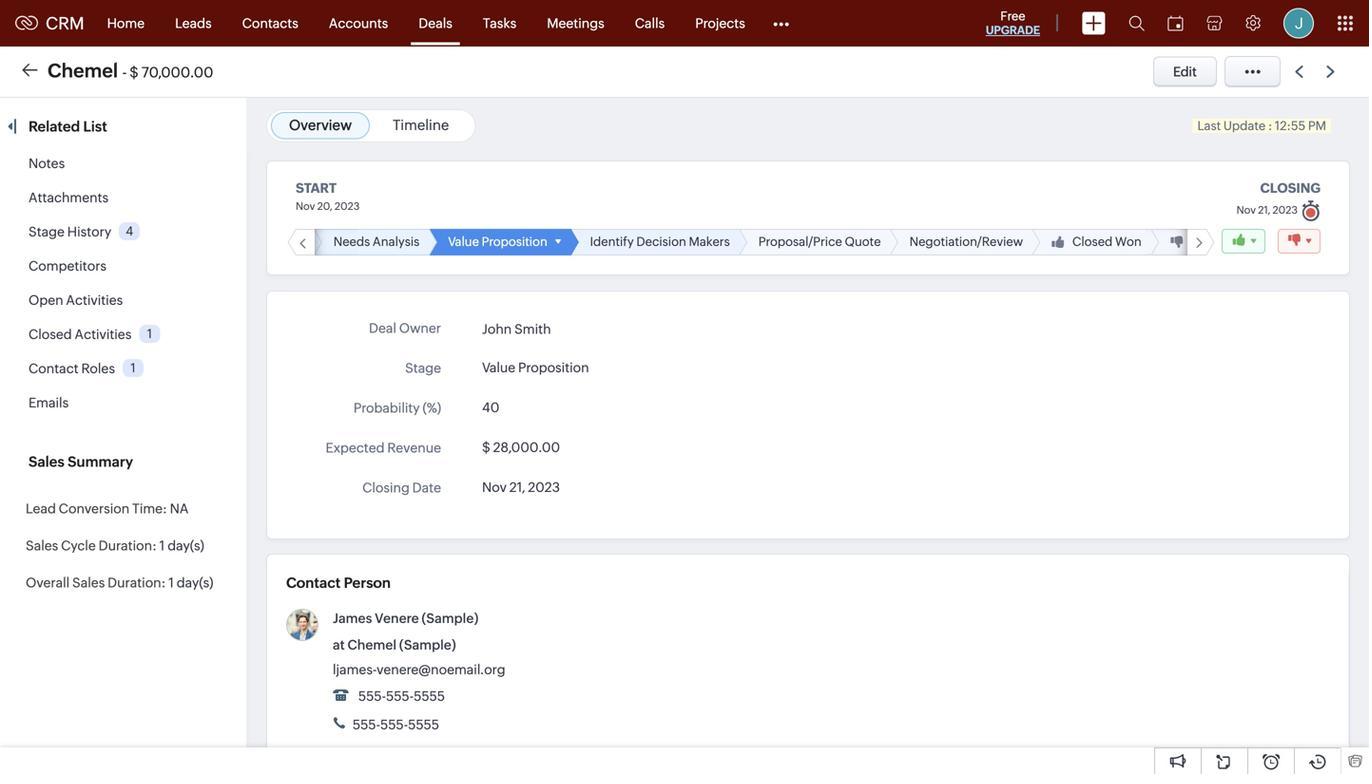 Task type: locate. For each thing, give the bounding box(es) containing it.
1 horizontal spatial nov
[[482, 480, 507, 495]]

stage history link
[[29, 224, 111, 240]]

5555
[[414, 689, 445, 705], [408, 718, 439, 733]]

closed left won
[[1072, 235, 1113, 249]]

identify
[[590, 235, 634, 249]]

john smith
[[482, 322, 551, 337]]

proposition down smith
[[518, 360, 589, 376]]

0 vertical spatial duration:
[[98, 539, 157, 554]]

activities up the closed activities
[[66, 293, 123, 308]]

closed activities
[[29, 327, 132, 342]]

0 vertical spatial chemel
[[48, 60, 118, 82]]

sales left 'cycle'
[[26, 539, 58, 554]]

0 vertical spatial contact
[[29, 361, 79, 377]]

0 vertical spatial stage
[[29, 224, 65, 240]]

closed for closed activities
[[29, 327, 72, 342]]

closed for closed won
[[1072, 235, 1113, 249]]

2023
[[335, 201, 360, 213], [1273, 204, 1298, 216], [528, 480, 560, 495]]

stage for stage
[[405, 361, 441, 376]]

ljames-
[[333, 663, 377, 678]]

activities for closed activities
[[75, 327, 132, 342]]

calls
[[635, 16, 665, 31]]

value proposition up john on the top left of the page
[[448, 235, 548, 249]]

$ inside chemel - $ 70,000.00
[[130, 64, 139, 81]]

stage
[[29, 224, 65, 240], [405, 361, 441, 376]]

needs analysis
[[333, 235, 420, 249]]

deals
[[419, 16, 453, 31]]

duration: for sales cycle duration:
[[98, 539, 157, 554]]

tasks link
[[468, 0, 532, 46]]

nov inside closing nov 21, 2023
[[1237, 204, 1256, 216]]

2023 inside "start nov 20, 2023"
[[335, 201, 360, 213]]

deal owner
[[369, 321, 441, 336]]

1 horizontal spatial contact
[[286, 575, 341, 592]]

activities up the roles
[[75, 327, 132, 342]]

$
[[130, 64, 139, 81], [482, 440, 490, 455]]

0 vertical spatial 5555
[[414, 689, 445, 705]]

1 horizontal spatial 21,
[[1258, 204, 1271, 216]]

value down john on the top left of the page
[[482, 360, 516, 376]]

nov down $  28,000.00
[[482, 480, 507, 495]]

1 down time: at the left of the page
[[159, 539, 165, 554]]

chemel up ljames- at the bottom left of the page
[[348, 638, 397, 653]]

upgrade
[[986, 24, 1040, 37]]

contact for contact roles
[[29, 361, 79, 377]]

0 vertical spatial $
[[130, 64, 139, 81]]

sales down 'cycle'
[[72, 576, 105, 591]]

1 vertical spatial closed
[[29, 327, 72, 342]]

0 vertical spatial day(s)
[[168, 539, 204, 554]]

closed down open
[[29, 327, 72, 342]]

contact
[[29, 361, 79, 377], [286, 575, 341, 592]]

0 horizontal spatial contact
[[29, 361, 79, 377]]

crm link
[[15, 14, 84, 33]]

at
[[333, 638, 345, 653]]

proposal/price quote
[[759, 235, 881, 249]]

closing nov 21, 2023
[[1237, 181, 1321, 216]]

duration: down sales cycle duration: 1 day(s)
[[108, 576, 166, 591]]

list
[[83, 118, 107, 135]]

proposal/price
[[759, 235, 842, 249]]

$ down 40
[[482, 440, 490, 455]]

home
[[107, 16, 145, 31]]

1 vertical spatial day(s)
[[177, 576, 213, 591]]

quote
[[845, 235, 881, 249]]

0 vertical spatial 21,
[[1258, 204, 1271, 216]]

4
[[126, 224, 133, 239]]

tasks
[[483, 16, 517, 31]]

1 right the closed activities
[[147, 327, 152, 341]]

needs
[[333, 235, 370, 249]]

chemel
[[48, 60, 118, 82], [348, 638, 397, 653]]

proposition up john smith
[[482, 235, 548, 249]]

profile image
[[1284, 8, 1314, 39]]

sales cycle duration: 1 day(s)
[[26, 539, 204, 554]]

(sample) up ljames-venere@noemail.org link
[[399, 638, 456, 653]]

nov inside "start nov 20, 2023"
[[296, 201, 315, 213]]

1 horizontal spatial chemel
[[348, 638, 397, 653]]

contact roles link
[[29, 361, 115, 377]]

2023 inside closing nov 21, 2023
[[1273, 204, 1298, 216]]

1 horizontal spatial stage
[[405, 361, 441, 376]]

closing
[[362, 481, 410, 496]]

profile element
[[1272, 0, 1326, 46]]

1 vertical spatial stage
[[405, 361, 441, 376]]

0 vertical spatial value
[[448, 235, 479, 249]]

duration:
[[98, 539, 157, 554], [108, 576, 166, 591]]

1 horizontal spatial value
[[482, 360, 516, 376]]

21, down closing
[[1258, 204, 1271, 216]]

20,
[[317, 201, 332, 213]]

0 horizontal spatial 21,
[[509, 480, 525, 495]]

crm
[[46, 14, 84, 33]]

1 vertical spatial duration:
[[108, 576, 166, 591]]

nov for closing
[[1237, 204, 1256, 216]]

nov
[[296, 201, 315, 213], [1237, 204, 1256, 216], [482, 480, 507, 495]]

1 vertical spatial contact
[[286, 575, 341, 592]]

sales
[[29, 454, 65, 471], [26, 539, 58, 554], [72, 576, 105, 591]]

value right analysis
[[448, 235, 479, 249]]

1 vertical spatial 5555
[[408, 718, 439, 733]]

duration: up the overall sales duration: 1 day(s)
[[98, 539, 157, 554]]

stage up the competitors
[[29, 224, 65, 240]]

0 horizontal spatial $
[[130, 64, 139, 81]]

search image
[[1129, 15, 1145, 31]]

conversion
[[59, 502, 130, 517]]

contact up "emails" link
[[29, 361, 79, 377]]

contact for contact person
[[286, 575, 341, 592]]

(sample) up 'venere@noemail.org' at the left bottom of page
[[422, 611, 479, 627]]

at chemel (sample)
[[333, 638, 456, 653]]

stage down owner
[[405, 361, 441, 376]]

nov down "update"
[[1237, 204, 1256, 216]]

competitors
[[29, 259, 107, 274]]

1 vertical spatial value proposition
[[482, 360, 589, 376]]

2023 for closing
[[1273, 204, 1298, 216]]

0 horizontal spatial stage
[[29, 224, 65, 240]]

value
[[448, 235, 479, 249], [482, 360, 516, 376]]

sales up lead
[[29, 454, 65, 471]]

attachments link
[[29, 190, 109, 205]]

2023 down closing
[[1273, 204, 1298, 216]]

previous record image
[[1295, 66, 1304, 78]]

0 horizontal spatial value
[[448, 235, 479, 249]]

projects
[[695, 16, 745, 31]]

attachments
[[29, 190, 109, 205]]

0 vertical spatial closed
[[1072, 235, 1113, 249]]

0 vertical spatial sales
[[29, 454, 65, 471]]

create menu image
[[1082, 12, 1106, 35]]

21, down $  28,000.00
[[509, 480, 525, 495]]

contact person
[[286, 575, 391, 592]]

roles
[[81, 361, 115, 377]]

edit
[[1173, 64, 1197, 79]]

2023 down 28,000.00
[[528, 480, 560, 495]]

chemel left -
[[48, 60, 118, 82]]

1 horizontal spatial closed
[[1072, 235, 1113, 249]]

contact up james
[[286, 575, 341, 592]]

555-555-5555 down ljames-venere@noemail.org
[[356, 689, 445, 705]]

555-555-5555 down ljames-venere@noemail.org link
[[350, 718, 439, 733]]

last update : 12:55 pm
[[1198, 119, 1327, 133]]

create menu element
[[1071, 0, 1117, 46]]

$ right -
[[130, 64, 139, 81]]

1 vertical spatial (sample)
[[399, 638, 456, 653]]

date
[[412, 481, 441, 496]]

70,000.00
[[141, 64, 213, 81]]

(sample) for at chemel (sample)
[[399, 638, 456, 653]]

1 vertical spatial sales
[[26, 539, 58, 554]]

0 horizontal spatial 2023
[[335, 201, 360, 213]]

0 horizontal spatial nov
[[296, 201, 315, 213]]

1 horizontal spatial $
[[482, 440, 490, 455]]

history
[[67, 224, 111, 240]]

0 horizontal spatial closed
[[29, 327, 72, 342]]

2 horizontal spatial nov
[[1237, 204, 1256, 216]]

1
[[147, 327, 152, 341], [131, 361, 136, 375], [159, 539, 165, 554], [169, 576, 174, 591]]

free upgrade
[[986, 9, 1040, 37]]

competitors link
[[29, 259, 107, 274]]

0 vertical spatial (sample)
[[422, 611, 479, 627]]

2 horizontal spatial 2023
[[1273, 204, 1298, 216]]

day(s) for overall sales duration: 1 day(s)
[[177, 576, 213, 591]]

1 vertical spatial value
[[482, 360, 516, 376]]

1 vertical spatial activities
[[75, 327, 132, 342]]

closed
[[1072, 235, 1113, 249], [29, 327, 72, 342]]

day(s) for sales cycle duration: 1 day(s)
[[168, 539, 204, 554]]

person
[[344, 575, 391, 592]]

james
[[333, 611, 372, 627]]

emails link
[[29, 396, 69, 411]]

nov for start
[[296, 201, 315, 213]]

21,
[[1258, 204, 1271, 216], [509, 480, 525, 495]]

day(s)
[[168, 539, 204, 554], [177, 576, 213, 591]]

contacts
[[242, 16, 298, 31]]

0 horizontal spatial chemel
[[48, 60, 118, 82]]

timeline
[[393, 117, 449, 134]]

0 vertical spatial activities
[[66, 293, 123, 308]]

venere
[[375, 611, 419, 627]]

2023 right 20,
[[335, 201, 360, 213]]

value proposition down smith
[[482, 360, 589, 376]]

nov left 20,
[[296, 201, 315, 213]]

leads link
[[160, 0, 227, 46]]

21, inside closing nov 21, 2023
[[1258, 204, 1271, 216]]

lead
[[26, 502, 56, 517]]

pm
[[1308, 119, 1327, 133]]



Task type: describe. For each thing, give the bounding box(es) containing it.
28,000.00
[[493, 440, 560, 455]]

ljames-venere@noemail.org
[[333, 663, 506, 678]]

(%)
[[423, 401, 441, 416]]

deal
[[369, 321, 396, 336]]

deals link
[[403, 0, 468, 46]]

john
[[482, 322, 512, 337]]

identify decision makers
[[590, 235, 730, 249]]

Other Modules field
[[761, 8, 801, 39]]

meetings link
[[532, 0, 620, 46]]

(sample) for james venere (sample)
[[422, 611, 479, 627]]

start
[[296, 181, 337, 196]]

chemel (sample) link
[[348, 638, 456, 653]]

decision
[[636, 235, 686, 249]]

accounts link
[[314, 0, 403, 46]]

search element
[[1117, 0, 1156, 47]]

12:55
[[1275, 119, 1306, 133]]

probability (%)
[[354, 401, 441, 416]]

1 down sales cycle duration: 1 day(s)
[[169, 576, 174, 591]]

contacts link
[[227, 0, 314, 46]]

related list
[[29, 118, 110, 135]]

notes
[[29, 156, 65, 171]]

1 vertical spatial 21,
[[509, 480, 525, 495]]

nov 21, 2023
[[482, 480, 560, 495]]

stage for stage history
[[29, 224, 65, 240]]

2 vertical spatial sales
[[72, 576, 105, 591]]

open
[[29, 293, 63, 308]]

na
[[170, 502, 189, 517]]

$  28,000.00
[[482, 440, 560, 455]]

40
[[482, 400, 500, 416]]

overall
[[26, 576, 70, 591]]

negotiation/review
[[910, 235, 1023, 249]]

timeline link
[[393, 117, 449, 134]]

-
[[122, 64, 127, 81]]

open activities
[[29, 293, 123, 308]]

overall sales duration: 1 day(s)
[[26, 576, 213, 591]]

time:
[[132, 502, 167, 517]]

next record image
[[1327, 66, 1339, 78]]

home link
[[92, 0, 160, 46]]

overview
[[289, 117, 352, 134]]

0 vertical spatial proposition
[[482, 235, 548, 249]]

calendar image
[[1168, 16, 1184, 31]]

free
[[1001, 9, 1026, 23]]

start nov 20, 2023
[[296, 181, 360, 213]]

:
[[1268, 119, 1273, 133]]

stage history
[[29, 224, 111, 240]]

closing date
[[362, 481, 441, 496]]

owner
[[399, 321, 441, 336]]

cycle
[[61, 539, 96, 554]]

chemel - $ 70,000.00
[[48, 60, 213, 82]]

1 vertical spatial chemel
[[348, 638, 397, 653]]

james venere (sample)
[[333, 611, 479, 627]]

1 vertical spatial $
[[482, 440, 490, 455]]

1 vertical spatial 555-555-5555
[[350, 718, 439, 733]]

projects link
[[680, 0, 761, 46]]

contact roles
[[29, 361, 115, 377]]

closed activities link
[[29, 327, 132, 342]]

emails
[[29, 396, 69, 411]]

notes link
[[29, 156, 65, 171]]

closing
[[1260, 181, 1321, 196]]

sales for sales summary
[[29, 454, 65, 471]]

0 vertical spatial value proposition
[[448, 235, 548, 249]]

1 right the roles
[[131, 361, 136, 375]]

1 horizontal spatial 2023
[[528, 480, 560, 495]]

sales for sales cycle duration: 1 day(s)
[[26, 539, 58, 554]]

won
[[1115, 235, 1142, 249]]

expected
[[326, 441, 385, 456]]

2023 for start
[[335, 201, 360, 213]]

james venere (sample) link
[[333, 611, 479, 627]]

closed won
[[1072, 235, 1142, 249]]

lead conversion time: na
[[26, 502, 189, 517]]

edit button
[[1153, 57, 1217, 87]]

related
[[29, 118, 80, 135]]

accounts
[[329, 16, 388, 31]]

1 vertical spatial proposition
[[518, 360, 589, 376]]

update
[[1224, 119, 1266, 133]]

revenue
[[387, 441, 441, 456]]

makers
[[689, 235, 730, 249]]

open activities link
[[29, 293, 123, 308]]

meetings
[[547, 16, 604, 31]]

duration: for overall sales duration:
[[108, 576, 166, 591]]

expected revenue
[[326, 441, 441, 456]]

activities for open activities
[[66, 293, 123, 308]]

0 vertical spatial 555-555-5555
[[356, 689, 445, 705]]

calls link
[[620, 0, 680, 46]]

venere@noemail.org
[[377, 663, 506, 678]]



Task type: vqa. For each thing, say whether or not it's contained in the screenshot.


